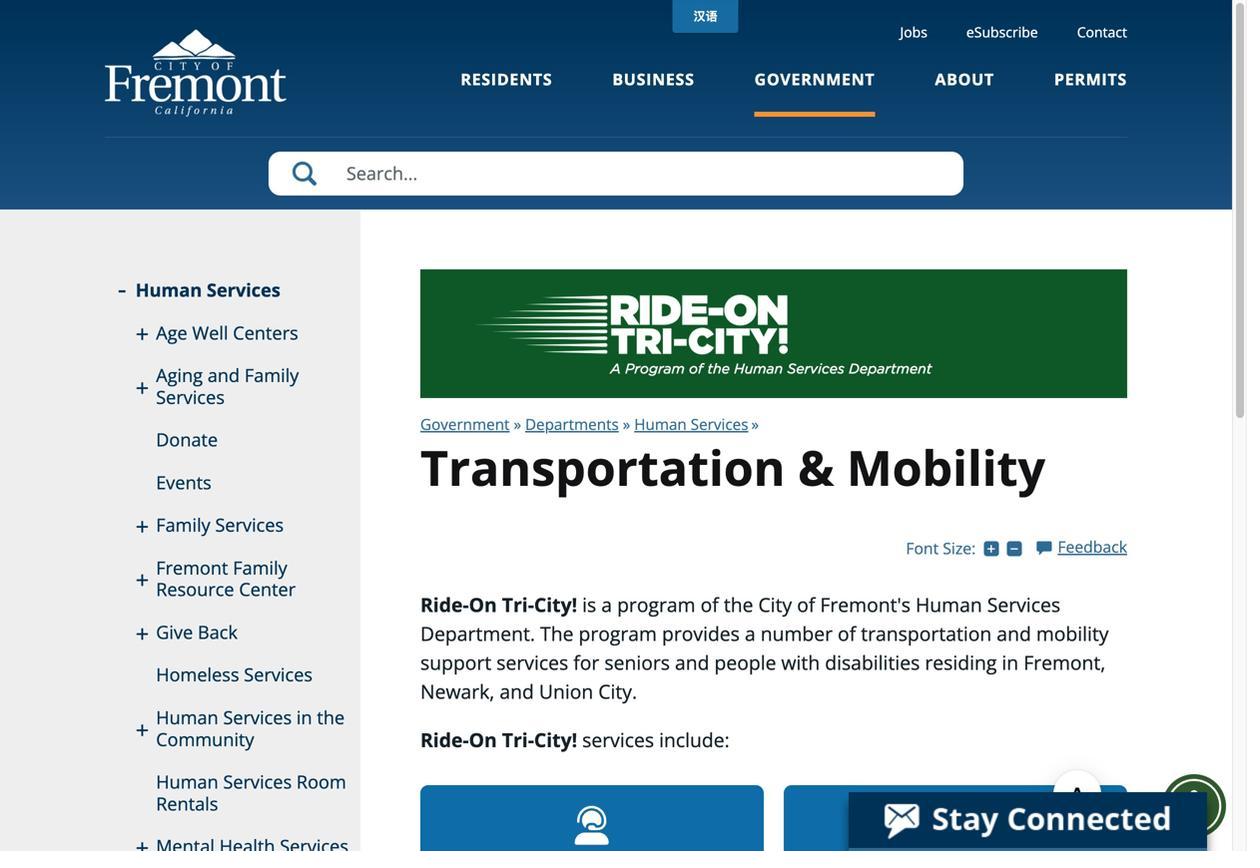 Task type: locate. For each thing, give the bounding box(es) containing it.
2 tri- from the top
[[502, 727, 534, 753]]

a right is
[[602, 592, 612, 618]]

0 vertical spatial ride-
[[421, 592, 469, 618]]

family inside aging and family services
[[245, 363, 299, 388]]

fremont family resource center link
[[105, 548, 361, 612]]

1 horizontal spatial government link
[[755, 68, 875, 117]]

1 tri- from the top
[[502, 592, 534, 618]]

0 horizontal spatial government link
[[421, 414, 510, 435]]

contact
[[1077, 22, 1128, 41]]

services down the
[[497, 650, 569, 676]]

0 vertical spatial program
[[617, 592, 696, 618]]

in right "residing"
[[1002, 650, 1019, 676]]

ride- up department.
[[421, 592, 469, 618]]

0 horizontal spatial the
[[317, 706, 345, 731]]

homeless
[[156, 663, 239, 688]]

1 vertical spatial the
[[317, 706, 345, 731]]

services inside 'is a program of the city of fremont's human services department. the program provides a number of transportation and mobility support services for seniors and people with disabilities residing in fremont, newark, and union city.'
[[988, 592, 1061, 618]]

and up fremont,
[[997, 621, 1032, 647]]

room
[[297, 770, 346, 795]]

a up people
[[745, 621, 756, 647]]

aging and family services
[[156, 363, 299, 410]]

1 on from the top
[[469, 592, 497, 618]]

give back
[[156, 620, 238, 645]]

family down events
[[156, 513, 210, 538]]

jobs link
[[900, 22, 928, 41]]

human up transportation
[[916, 592, 983, 618]]

1 horizontal spatial a
[[745, 621, 756, 647]]

0 vertical spatial a
[[602, 592, 612, 618]]

of up number
[[797, 592, 815, 618]]

»
[[514, 414, 521, 435], [623, 414, 631, 435]]

-
[[1022, 537, 1027, 559]]

family down centers
[[245, 363, 299, 388]]

0 horizontal spatial of
[[701, 592, 719, 618]]

1 vertical spatial tri-
[[502, 727, 534, 753]]

1 vertical spatial government
[[421, 414, 510, 435]]

and left union
[[500, 679, 534, 705]]

of
[[701, 592, 719, 618], [797, 592, 815, 618], [838, 621, 856, 647]]

the up 'room'
[[317, 706, 345, 731]]

1 vertical spatial a
[[745, 621, 756, 647]]

2 » from the left
[[623, 414, 631, 435]]

community
[[156, 727, 254, 752]]

homeless services link
[[105, 655, 361, 698]]

human services
[[136, 278, 281, 303]]

fremont's
[[820, 592, 911, 618]]

mobility
[[847, 435, 1046, 500]]

human down homeless
[[156, 706, 219, 731]]

on up department.
[[469, 592, 497, 618]]

the inside 'is a program of the city of fremont's human services department. the program provides a number of transportation and mobility support services for seniors and people with disabilities residing in fremont, newark, and union city.'
[[724, 592, 754, 618]]

government inside government » departments » human services transportation & mobility
[[421, 414, 510, 435]]

human right departments
[[634, 414, 687, 435]]

1 vertical spatial ride-
[[421, 727, 469, 753]]

government link
[[755, 68, 875, 117], [421, 414, 510, 435]]

of up provides
[[701, 592, 719, 618]]

city! for ride-on tri-city! services include:
[[534, 727, 577, 753]]

0 vertical spatial tri-
[[502, 592, 534, 618]]

0 horizontal spatial »
[[514, 414, 521, 435]]

contact link
[[1077, 22, 1128, 41]]

0 horizontal spatial government
[[421, 414, 510, 435]]

family services link
[[105, 505, 361, 548]]

services inside human services room rentals
[[223, 770, 292, 795]]

human services room rentals link
[[105, 762, 361, 827]]

family
[[245, 363, 299, 388], [156, 513, 210, 538], [233, 556, 287, 581]]

and down provides
[[675, 650, 710, 676]]

font
[[906, 538, 939, 559]]

in
[[1002, 650, 1019, 676], [297, 706, 312, 731]]

» right departments
[[623, 414, 631, 435]]

1 horizontal spatial in
[[1002, 650, 1019, 676]]

services inside "human services" link
[[207, 278, 281, 303]]

business link
[[613, 68, 695, 117]]

family inside family services link
[[156, 513, 210, 538]]

mobility
[[1037, 621, 1109, 647]]

city! down union
[[534, 727, 577, 753]]

with
[[782, 650, 820, 676]]

1 vertical spatial on
[[469, 727, 497, 753]]

tri- for ride-on tri-city!
[[502, 592, 534, 618]]

family down family services link
[[233, 556, 287, 581]]

services
[[207, 278, 281, 303], [156, 385, 225, 410], [691, 414, 749, 435], [215, 513, 284, 538], [988, 592, 1061, 618], [244, 663, 313, 688], [223, 706, 292, 731], [223, 770, 292, 795]]

esubscribe
[[967, 22, 1038, 41]]

events link
[[105, 462, 361, 505]]

services inside government » departments » human services transportation & mobility
[[691, 414, 749, 435]]

the left city
[[724, 592, 754, 618]]

family services
[[156, 513, 284, 538]]

in up 'room'
[[297, 706, 312, 731]]

1 ride- from the top
[[421, 592, 469, 618]]

1 vertical spatial family
[[156, 513, 210, 538]]

2 city! from the top
[[534, 727, 577, 753]]

department.
[[421, 621, 535, 647]]

on for ride-on tri-city! services include:
[[469, 727, 497, 753]]

in inside human services in the community
[[297, 706, 312, 731]]

aging
[[156, 363, 203, 388]]

city
[[759, 592, 792, 618]]

1 vertical spatial in
[[297, 706, 312, 731]]

1 horizontal spatial the
[[724, 592, 754, 618]]

human services room rentals
[[156, 770, 346, 817]]

human services link
[[105, 270, 361, 312], [634, 414, 749, 435]]

on for ride-on tri-city!
[[469, 592, 497, 618]]

newark,
[[421, 679, 495, 705]]

» left departments
[[514, 414, 521, 435]]

1 horizontal spatial government
[[755, 68, 875, 90]]

1 horizontal spatial human services link
[[634, 414, 749, 435]]

stay connected image
[[849, 793, 1206, 849]]

size:
[[943, 538, 976, 559]]

2 ride- from the top
[[421, 727, 469, 753]]

city! up the
[[534, 592, 577, 618]]

0 vertical spatial family
[[245, 363, 299, 388]]

city! for ride-on tri-city!
[[534, 592, 577, 618]]

0 vertical spatial human services link
[[105, 270, 361, 312]]

+ link
[[984, 537, 1008, 559]]

0 vertical spatial city!
[[534, 592, 577, 618]]

0 vertical spatial government link
[[755, 68, 875, 117]]

on
[[469, 592, 497, 618], [469, 727, 497, 753]]

give
[[156, 620, 193, 645]]

1 vertical spatial city!
[[534, 727, 577, 753]]

services down 'city.'
[[582, 727, 654, 753]]

program
[[617, 592, 696, 618], [579, 621, 657, 647]]

human inside human services room rentals
[[156, 770, 219, 795]]

ride- down newark,
[[421, 727, 469, 753]]

program up provides
[[617, 592, 696, 618]]

human inside human services in the community
[[156, 706, 219, 731]]

union
[[539, 679, 594, 705]]

of down fremont's at the bottom right of the page
[[838, 621, 856, 647]]

human
[[136, 278, 202, 303], [634, 414, 687, 435], [916, 592, 983, 618], [156, 706, 219, 731], [156, 770, 219, 795]]

disabilities
[[825, 650, 920, 676]]

2 on from the top
[[469, 727, 497, 753]]

a
[[602, 592, 612, 618], [745, 621, 756, 647]]

city!
[[534, 592, 577, 618], [534, 727, 577, 753]]

government
[[755, 68, 875, 90], [421, 414, 510, 435]]

1 horizontal spatial »
[[623, 414, 631, 435]]

2 horizontal spatial of
[[838, 621, 856, 647]]

1 horizontal spatial services
[[582, 727, 654, 753]]

about
[[935, 68, 995, 90]]

human down community
[[156, 770, 219, 795]]

program up seniors
[[579, 621, 657, 647]]

0 vertical spatial on
[[469, 592, 497, 618]]

2 vertical spatial family
[[233, 556, 287, 581]]

and
[[208, 363, 240, 388], [997, 621, 1032, 647], [675, 650, 710, 676], [500, 679, 534, 705]]

and down age well centers link
[[208, 363, 240, 388]]

0 vertical spatial the
[[724, 592, 754, 618]]

tri-
[[502, 592, 534, 618], [502, 727, 534, 753]]

number
[[761, 621, 833, 647]]

on down newark,
[[469, 727, 497, 753]]

fremont,
[[1024, 650, 1106, 676]]

1 vertical spatial services
[[582, 727, 654, 753]]

0 vertical spatial in
[[1002, 650, 1019, 676]]

0 vertical spatial services
[[497, 650, 569, 676]]

0 horizontal spatial services
[[497, 650, 569, 676]]

residing
[[925, 650, 997, 676]]

services inside the homeless services link
[[244, 663, 313, 688]]

0 vertical spatial government
[[755, 68, 875, 90]]

services
[[497, 650, 569, 676], [582, 727, 654, 753]]

ride-
[[421, 592, 469, 618], [421, 727, 469, 753]]

human for human services room rentals
[[156, 770, 219, 795]]

for
[[574, 650, 600, 676]]

Search text field
[[269, 152, 964, 196]]

0 horizontal spatial in
[[297, 706, 312, 731]]

feedback
[[1058, 536, 1128, 558]]

0 horizontal spatial a
[[602, 592, 612, 618]]

1 city! from the top
[[534, 592, 577, 618]]

human services in the community
[[156, 706, 345, 752]]

human up age
[[136, 278, 202, 303]]

support
[[421, 650, 492, 676]]



Task type: vqa. For each thing, say whether or not it's contained in the screenshot.
with
yes



Task type: describe. For each thing, give the bounding box(es) containing it.
font size:
[[906, 538, 976, 559]]

donate link
[[105, 420, 361, 462]]

about link
[[935, 68, 995, 117]]

1 vertical spatial human services link
[[634, 414, 749, 435]]

is
[[582, 592, 597, 618]]

esubscribe link
[[967, 22, 1038, 41]]

age well centers
[[156, 320, 298, 345]]

donate
[[156, 428, 218, 453]]

human inside government » departments » human services transportation & mobility
[[634, 414, 687, 435]]

font size: link
[[906, 538, 976, 559]]

tri- for ride-on tri-city! services include:
[[502, 727, 534, 753]]

0 horizontal spatial human services link
[[105, 270, 361, 312]]

family inside fremont family resource center
[[233, 556, 287, 581]]

permits
[[1055, 68, 1128, 90]]

services inside 'is a program of the city of fremont's human services department. the program provides a number of transportation and mobility support services for seniors and people with disabilities residing in fremont, newark, and union city.'
[[497, 650, 569, 676]]

center
[[239, 577, 296, 602]]

age
[[156, 320, 188, 345]]

transportation
[[861, 621, 992, 647]]

fremont family resource center
[[156, 556, 296, 602]]

provides
[[662, 621, 740, 647]]

centers
[[233, 320, 298, 345]]

feedback link
[[1037, 536, 1128, 558]]

age well centers link
[[105, 312, 361, 355]]

jobs
[[900, 22, 928, 41]]

banner that reads ride-on tri-city! image
[[421, 270, 1128, 399]]

give back link
[[105, 612, 361, 655]]

back
[[198, 620, 238, 645]]

&
[[798, 435, 834, 500]]

resource
[[156, 577, 234, 602]]

1 vertical spatial government link
[[421, 414, 510, 435]]

residents link
[[461, 68, 553, 117]]

human services in the community link
[[105, 698, 361, 762]]

business
[[613, 68, 695, 90]]

departments link
[[525, 414, 619, 435]]

the inside human services in the community
[[317, 706, 345, 731]]

ride- for ride-on tri-city!
[[421, 592, 469, 618]]

city.
[[599, 679, 637, 705]]

government for government
[[755, 68, 875, 90]]

residents
[[461, 68, 553, 90]]

services inside human services in the community
[[223, 706, 292, 731]]

+
[[999, 537, 1008, 559]]

- link
[[1007, 537, 1027, 559]]

phone operator image
[[571, 806, 613, 848]]

and inside aging and family services
[[208, 363, 240, 388]]

permits link
[[1055, 68, 1128, 117]]

services inside aging and family services
[[156, 385, 225, 410]]

train subway car image
[[935, 806, 977, 848]]

government for government » departments » human services transportation & mobility
[[421, 414, 510, 435]]

ride-on tri-city!
[[421, 592, 577, 618]]

human inside 'is a program of the city of fremont's human services department. the program provides a number of transportation and mobility support services for seniors and people with disabilities residing in fremont, newark, and union city.'
[[916, 592, 983, 618]]

1 » from the left
[[514, 414, 521, 435]]

the
[[540, 621, 574, 647]]

aging and family services link
[[105, 355, 361, 420]]

human for human services in the community
[[156, 706, 219, 731]]

1 vertical spatial program
[[579, 621, 657, 647]]

government » departments » human services transportation & mobility
[[421, 414, 1046, 500]]

people
[[715, 650, 777, 676]]

ride-on tri-city! services include:
[[421, 727, 735, 753]]

services inside family services link
[[215, 513, 284, 538]]

human for human services
[[136, 278, 202, 303]]

columnusercontrol3 main content
[[361, 210, 1138, 852]]

departments
[[525, 414, 619, 435]]

rentals
[[156, 792, 218, 817]]

well
[[192, 320, 228, 345]]

fremont
[[156, 556, 228, 581]]

homeless services
[[156, 663, 313, 688]]

in inside 'is a program of the city of fremont's human services department. the program provides a number of transportation and mobility support services for seniors and people with disabilities residing in fremont, newark, and union city.'
[[1002, 650, 1019, 676]]

transportation
[[421, 435, 786, 500]]

is a program of the city of fremont's human services department. the program provides a number of transportation and mobility support services for seniors and people with disabilities residing in fremont, newark, and union city.
[[421, 592, 1109, 705]]

seniors
[[605, 650, 670, 676]]

events
[[156, 470, 212, 495]]

1 horizontal spatial of
[[797, 592, 815, 618]]

ride- for ride-on tri-city! services include:
[[421, 727, 469, 753]]

include:
[[659, 727, 730, 753]]



